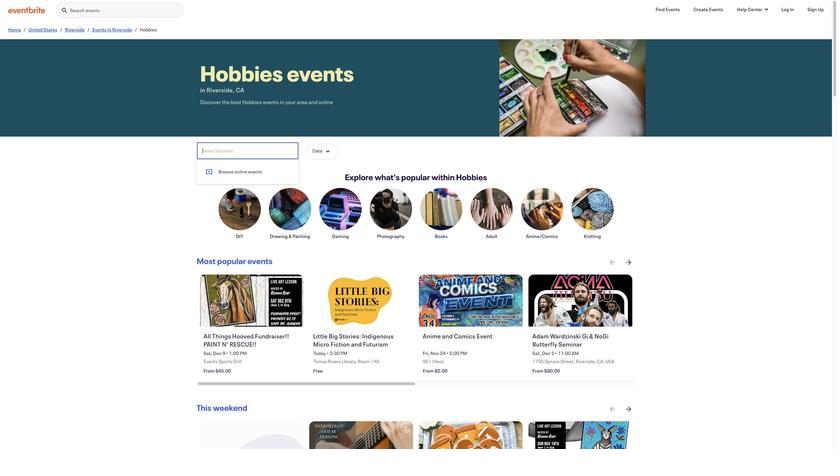 Task type: locate. For each thing, give the bounding box(es) containing it.
$45.00
[[215, 368, 231, 374]]

adult link
[[471, 188, 513, 240]]

the
[[222, 98, 230, 106]]

2
[[551, 350, 554, 357]]

1 vertical spatial &
[[589, 332, 594, 340]]

and inside little big stories: indigenous micro fiction and futurism today • 2:30 pm tomas rivera library, room 140 free
[[351, 340, 362, 349]]

arrow right chunky_svg image for this weekend
[[625, 406, 633, 414]]

0 vertical spatial arrow right chunky_svg image
[[625, 259, 633, 267]]

little big stories: indigenous micro fiction and futurism primary image image
[[309, 275, 413, 327]]

knitting link
[[571, 188, 614, 240]]

hobbies inside hobbies events in riverside, ca
[[200, 59, 283, 87]]

online right browse
[[235, 168, 247, 175]]

big
[[329, 332, 338, 340]]

1 dec from the left
[[213, 350, 222, 357]]

rescue!!
[[230, 340, 256, 349]]

0 horizontal spatial online
[[235, 168, 247, 175]]

pm down rescue!!
[[240, 350, 247, 357]]

1 horizontal spatial riverside
[[112, 26, 132, 33]]

0 horizontal spatial &
[[289, 233, 292, 240]]

gi
[[582, 332, 588, 340]]

all things hooved fundraiser!! paint n' rescue!! link
[[204, 332, 301, 349]]

arrow right chunky_svg image for most popular events
[[625, 259, 633, 267]]

1 vertical spatial arrow right chunky_svg image
[[625, 406, 633, 414]]

usa
[[606, 359, 615, 365]]

discover
[[200, 98, 221, 106]]

dec left 2
[[542, 350, 551, 357]]

0 horizontal spatial popular
[[217, 256, 246, 267]]

0 vertical spatial riverside,
[[207, 86, 235, 94]]

3 from from the left
[[533, 368, 544, 374]]

pm
[[240, 350, 247, 357], [341, 350, 348, 357], [460, 350, 467, 357]]

your
[[285, 98, 296, 106]]

date
[[313, 148, 323, 154]]

free intermediate guitar lessons! primary image image
[[309, 422, 413, 449]]

drawing & painting
[[270, 233, 310, 240]]

riverside down search
[[65, 26, 85, 33]]

riverside, inside hobbies events in riverside, ca
[[207, 86, 235, 94]]

events
[[666, 6, 680, 13], [709, 6, 724, 13], [92, 26, 107, 33], [204, 359, 218, 365]]

online inside button
[[235, 168, 247, 175]]

room
[[358, 359, 370, 365]]

2 horizontal spatial from
[[533, 368, 544, 374]]

dec for butterfly
[[542, 350, 551, 357]]

ca,
[[597, 359, 605, 365]]

& right gi
[[589, 332, 594, 340]]

search events
[[70, 7, 100, 14]]

in up discover
[[200, 86, 205, 94]]

am
[[572, 350, 579, 357]]

0 horizontal spatial dec
[[213, 350, 222, 357]]

and inside anime and comics event link
[[442, 332, 453, 340]]

rivera
[[328, 359, 341, 365]]

dec inside the adam wardzinski gi & nogi butterfly seminar sat, dec 2 •  11:00 am 1735 spruce street, riverside, ca, usa from $80.00
[[542, 350, 551, 357]]

2 / from the left
[[60, 26, 62, 33]]

$0.00
[[435, 368, 448, 374]]

n'
[[222, 340, 228, 349]]

1 from from the left
[[204, 368, 215, 374]]

1 horizontal spatial dec
[[542, 350, 551, 357]]

free
[[313, 368, 323, 374]]

1 sat, from the left
[[204, 350, 212, 357]]

gaming link
[[319, 188, 362, 240]]

1 pm from the left
[[240, 350, 247, 357]]

browse online events
[[218, 168, 262, 175]]

1 vertical spatial popular
[[217, 256, 246, 267]]

• right 9 on the bottom left of page
[[226, 350, 228, 357]]

riverside, inside the adam wardzinski gi & nogi butterfly seminar sat, dec 2 •  11:00 am 1735 spruce street, riverside, ca, usa from $80.00
[[576, 359, 596, 365]]

1 horizontal spatial &
[[589, 332, 594, 340]]

pm inside 'all things hooved fundraiser!! paint n' rescue!! sat, dec 9 •  1:00 pm events sports grill from $45.00'
[[240, 350, 247, 357]]

arrow left chunky_svg image
[[608, 259, 617, 267]]

events in riverside link
[[92, 26, 132, 33]]

1 / from the left
[[24, 26, 26, 33]]

1 horizontal spatial in
[[200, 86, 205, 94]]

drawing & painting link
[[269, 188, 311, 240]]

/ right events in riverside link
[[135, 26, 137, 33]]

0 horizontal spatial riverside,
[[207, 86, 235, 94]]

&
[[289, 233, 292, 240], [589, 332, 594, 340]]

riverside,
[[207, 86, 235, 94], [576, 359, 596, 365]]

/ right states
[[60, 26, 62, 33]]

online right area
[[318, 98, 333, 106]]

• left '2:30'
[[327, 350, 329, 357]]

1 horizontal spatial and
[[351, 340, 362, 349]]

2 riverside from the left
[[112, 26, 132, 33]]

popular right most
[[217, 256, 246, 267]]

vibez
[[432, 359, 444, 365]]

0 horizontal spatial from
[[204, 368, 215, 374]]

united states link
[[28, 26, 57, 33]]

0 vertical spatial popular
[[401, 172, 430, 183]]

1 arrow right chunky_svg image from the top
[[625, 259, 633, 267]]

in
[[790, 6, 794, 13]]

arrow right chunky_svg image right arrow left chunky_svg image
[[625, 406, 633, 414]]

dec
[[213, 350, 222, 357], [542, 350, 551, 357]]

riverside, up the
[[207, 86, 235, 94]]

sat, inside 'all things hooved fundraiser!! paint n' rescue!! sat, dec 9 •  1:00 pm events sports grill from $45.00'
[[204, 350, 212, 357]]

pm right '2:30'
[[341, 350, 348, 357]]

pm right 5:00
[[460, 350, 467, 357]]

1 horizontal spatial popular
[[401, 172, 430, 183]]

2 sat, from the left
[[533, 350, 541, 357]]

0 horizontal spatial and
[[308, 98, 318, 106]]

$80.00
[[544, 368, 560, 374]]

1 horizontal spatial sat,
[[533, 350, 541, 357]]

sat, inside the adam wardzinski gi & nogi butterfly seminar sat, dec 2 •  11:00 am 1735 spruce street, riverside, ca, usa from $80.00
[[533, 350, 541, 357]]

• right 24
[[447, 350, 449, 357]]

sat,
[[204, 350, 212, 357], [533, 350, 541, 357]]

from inside fri, nov 24 •  5:00 pm 951 vibez from $0.00
[[423, 368, 434, 374]]

3 • from the left
[[447, 350, 449, 357]]

sign
[[808, 6, 817, 13]]

discover the best hobbies events in your area and online
[[200, 98, 333, 106]]

browse
[[218, 168, 234, 175]]

2 from from the left
[[423, 368, 434, 374]]

1 horizontal spatial online
[[318, 98, 333, 106]]

in down search events button
[[107, 26, 111, 33]]

from
[[204, 368, 215, 374], [423, 368, 434, 374], [533, 368, 544, 374]]

dec inside 'all things hooved fundraiser!! paint n' rescue!! sat, dec 9 •  1:00 pm events sports grill from $45.00'
[[213, 350, 222, 357]]

0 horizontal spatial riverside
[[65, 26, 85, 33]]

hooved
[[232, 332, 254, 340]]

3 pm from the left
[[460, 350, 467, 357]]

popular left 'within'
[[401, 172, 430, 183]]

explore
[[345, 172, 373, 183]]

within
[[432, 172, 455, 183]]

in left your
[[280, 98, 284, 106]]

2 horizontal spatial and
[[442, 332, 453, 340]]

arrow right chunky_svg image right arrow left chunky_svg icon
[[625, 259, 633, 267]]

riverside
[[65, 26, 85, 33], [112, 26, 132, 33]]

& inside drawing & painting link
[[289, 233, 292, 240]]

event
[[477, 332, 493, 340]]

& left 'painting'
[[289, 233, 292, 240]]

wardzinski
[[550, 332, 581, 340]]

2 horizontal spatial pm
[[460, 350, 467, 357]]

events left sports
[[204, 359, 218, 365]]

1 vertical spatial online
[[235, 168, 247, 175]]

0 horizontal spatial pm
[[240, 350, 247, 357]]

events right find
[[666, 6, 680, 13]]

most popular events link
[[197, 256, 273, 267]]

today
[[313, 350, 326, 357]]

street,
[[561, 359, 575, 365]]

what's
[[375, 172, 400, 183]]

events inside 'all things hooved fundraiser!! paint n' rescue!! sat, dec 9 •  1:00 pm events sports grill from $45.00'
[[204, 359, 218, 365]]

ca
[[236, 86, 244, 94]]

create
[[694, 6, 708, 13]]

1 horizontal spatial riverside,
[[576, 359, 596, 365]]

and right fiction
[[351, 340, 362, 349]]

arrow right chunky_svg image
[[625, 259, 633, 267], [625, 406, 633, 414]]

from left $45.00
[[204, 368, 215, 374]]

fri,
[[423, 350, 430, 357]]

• right 2
[[555, 350, 557, 357]]

best
[[231, 98, 241, 106]]

2 dec from the left
[[542, 350, 551, 357]]

sign up
[[808, 6, 824, 13]]

1 horizontal spatial from
[[423, 368, 434, 374]]

and
[[308, 98, 318, 106], [442, 332, 453, 340], [351, 340, 362, 349]]

sat, up 1735
[[533, 350, 541, 357]]

1 vertical spatial riverside,
[[576, 359, 596, 365]]

paint
[[204, 340, 221, 349]]

sat, down paint
[[204, 350, 212, 357]]

2 vertical spatial in
[[280, 98, 284, 106]]

anime and comics event primary image image
[[419, 275, 523, 327]]

sat, for adam wardzinski gi & nogi butterfly seminar
[[533, 350, 541, 357]]

most popular events
[[197, 256, 273, 267]]

0 horizontal spatial sat,
[[204, 350, 212, 357]]

log in
[[782, 6, 794, 13]]

browse online events button
[[197, 162, 298, 181]]

riverside, down am
[[576, 359, 596, 365]]

drawing
[[270, 233, 288, 240]]

events inside hobbies events in riverside, ca
[[287, 59, 354, 87]]

knitting
[[584, 233, 601, 240]]

this
[[197, 403, 212, 414]]

from down 951 in the right of the page
[[423, 368, 434, 374]]

from down 1735
[[533, 368, 544, 374]]

dec left 9 on the bottom left of page
[[213, 350, 222, 357]]

/ right home link
[[24, 26, 26, 33]]

/ right riverside link
[[87, 26, 90, 33]]

and right area
[[308, 98, 318, 106]]

2 pm from the left
[[341, 350, 348, 357]]

• inside fri, nov 24 •  5:00 pm 951 vibez from $0.00
[[447, 350, 449, 357]]

9
[[222, 350, 225, 357]]

2 • from the left
[[327, 350, 329, 357]]

butterfly
[[533, 340, 558, 349]]

• inside the adam wardzinski gi & nogi butterfly seminar sat, dec 2 •  11:00 am 1735 spruce street, riverside, ca, usa from $80.00
[[555, 350, 557, 357]]

popular
[[401, 172, 430, 183], [217, 256, 246, 267]]

seminar
[[559, 340, 582, 349]]

1 • from the left
[[226, 350, 228, 357]]

4 / from the left
[[135, 26, 137, 33]]

find events
[[656, 6, 680, 13]]

1 horizontal spatial pm
[[341, 350, 348, 357]]

and right anime
[[442, 332, 453, 340]]

events down search events in the top left of the page
[[92, 26, 107, 33]]

2 arrow right chunky_svg image from the top
[[625, 406, 633, 414]]

0 vertical spatial in
[[107, 26, 111, 33]]

fundraiser!!
[[255, 332, 289, 340]]

0 vertical spatial &
[[289, 233, 292, 240]]

anime
[[423, 332, 441, 340]]

riverside down search events button
[[112, 26, 132, 33]]

in
[[107, 26, 111, 33], [200, 86, 205, 94], [280, 98, 284, 106]]

4 • from the left
[[555, 350, 557, 357]]

stories:
[[339, 332, 361, 340]]

area
[[297, 98, 307, 106]]

diy link
[[218, 188, 261, 240]]

2 horizontal spatial in
[[280, 98, 284, 106]]

1 vertical spatial in
[[200, 86, 205, 94]]



Task type: vqa. For each thing, say whether or not it's contained in the screenshot.
"Free"
yes



Task type: describe. For each thing, give the bounding box(es) containing it.
anime and comics event link
[[423, 332, 520, 349]]

hobbies events in riverside, ca
[[200, 59, 354, 94]]

1:00
[[229, 350, 239, 357]]

create events
[[694, 6, 724, 13]]

this weekend link
[[197, 403, 248, 414]]

in inside hobbies events in riverside, ca
[[200, 86, 205, 94]]

explore what's popular within hobbies
[[345, 172, 487, 183]]

home / united states / riverside / events in riverside / hobbies
[[8, 26, 157, 33]]

paint social!! paint your pet! primary image image
[[529, 422, 633, 449]]

center
[[748, 6, 763, 13]]

from inside the adam wardzinski gi & nogi butterfly seminar sat, dec 2 •  11:00 am 1735 spruce street, riverside, ca, usa from $80.00
[[533, 368, 544, 374]]

0 horizontal spatial in
[[107, 26, 111, 33]]

this weekend
[[197, 403, 248, 414]]

nogi
[[595, 332, 609, 340]]

24
[[440, 350, 446, 357]]

anime/comics
[[526, 233, 558, 240]]

diy
[[236, 233, 243, 240]]

anime and comics event
[[423, 332, 493, 340]]

2:30
[[330, 350, 340, 357]]

0 vertical spatial online
[[318, 98, 333, 106]]

photography link
[[370, 188, 412, 240]]

events right create
[[709, 6, 724, 13]]

books
[[435, 233, 448, 240]]

little
[[313, 332, 328, 340]]

& inside the adam wardzinski gi & nogi butterfly seminar sat, dec 2 •  11:00 am 1735 spruce street, riverside, ca, usa from $80.00
[[589, 332, 594, 340]]

11:00
[[558, 350, 571, 357]]

5:00
[[450, 350, 459, 357]]

140
[[371, 359, 380, 365]]

sat, for all things hooved fundraiser!! paint n' rescue!!
[[204, 350, 212, 357]]

let's get thankful at my gobble gobble sugar cookie decorating class! primary image image
[[419, 422, 523, 449]]

adam wardzinski gi & nogi butterfly seminar link
[[533, 332, 630, 349]]

sign up link
[[802, 3, 830, 16]]

create events link
[[688, 3, 729, 16]]

adam wardzinski gi & nogi butterfly seminar sat, dec 2 •  11:00 am 1735 spruce street, riverside, ca, usa from $80.00
[[533, 332, 615, 374]]

indigenous
[[362, 332, 394, 340]]

• inside little big stories: indigenous micro fiction and futurism today • 2:30 pm tomas rivera library, room 140 free
[[327, 350, 329, 357]]

arrow left chunky_svg image
[[608, 406, 617, 414]]

search events button
[[56, 3, 183, 18]]

up
[[818, 6, 824, 13]]

dec for n'
[[213, 350, 222, 357]]

adam
[[533, 332, 549, 340]]

all things hooved fundraiser!! paint n' rescue!! primary image image
[[200, 275, 304, 327]]

find events link
[[650, 3, 686, 16]]

books link
[[420, 188, 463, 240]]

help
[[737, 6, 747, 13]]

pm inside little big stories: indigenous micro fiction and futurism today • 2:30 pm tomas rivera library, room 140 free
[[341, 350, 348, 357]]

log
[[782, 6, 789, 13]]

adam wardzinski gi & nogi butterfly seminar primary image image
[[529, 275, 633, 327]]

951
[[423, 359, 431, 365]]

all
[[204, 332, 211, 340]]

little big stories: indigenous micro fiction and futurism today • 2:30 pm tomas rivera library, room 140 free
[[313, 332, 394, 374]]

search
[[70, 7, 85, 14]]

3 / from the left
[[87, 26, 90, 33]]

things
[[212, 332, 231, 340]]

riverside link
[[65, 26, 85, 33]]

log in link
[[776, 3, 800, 16]]

sports
[[218, 359, 232, 365]]

tomas
[[313, 359, 327, 365]]

eventbrite image
[[8, 7, 45, 14]]

1 riverside from the left
[[65, 26, 85, 33]]

library,
[[342, 359, 357, 365]]

home
[[8, 26, 21, 33]]

united
[[28, 26, 43, 33]]

find
[[656, 6, 665, 13]]

[object object] image
[[499, 39, 646, 137]]

from inside 'all things hooved fundraiser!! paint n' rescue!! sat, dec 9 •  1:00 pm events sports grill from $45.00'
[[204, 368, 215, 374]]

• inside 'all things hooved fundraiser!! paint n' rescue!! sat, dec 9 •  1:00 pm events sports grill from $45.00'
[[226, 350, 228, 357]]

pm inside fri, nov 24 •  5:00 pm 951 vibez from $0.00
[[460, 350, 467, 357]]

grill
[[233, 359, 241, 365]]

little big stories: indigenous micro fiction and futurism link
[[313, 332, 411, 349]]

weekend
[[213, 403, 248, 414]]

nov
[[431, 350, 439, 357]]

date button
[[306, 144, 338, 160]]

help center
[[737, 6, 763, 13]]

futurism
[[363, 340, 388, 349]]

micro
[[313, 340, 329, 349]]

all things hooved fundraiser!! paint n' rescue!! sat, dec 9 •  1:00 pm events sports grill from $45.00
[[204, 332, 289, 374]]

painting
[[293, 233, 310, 240]]

comics
[[454, 332, 476, 340]]

home link
[[8, 26, 21, 33]]

Select location text field
[[197, 143, 298, 159]]

1735
[[533, 359, 544, 365]]



